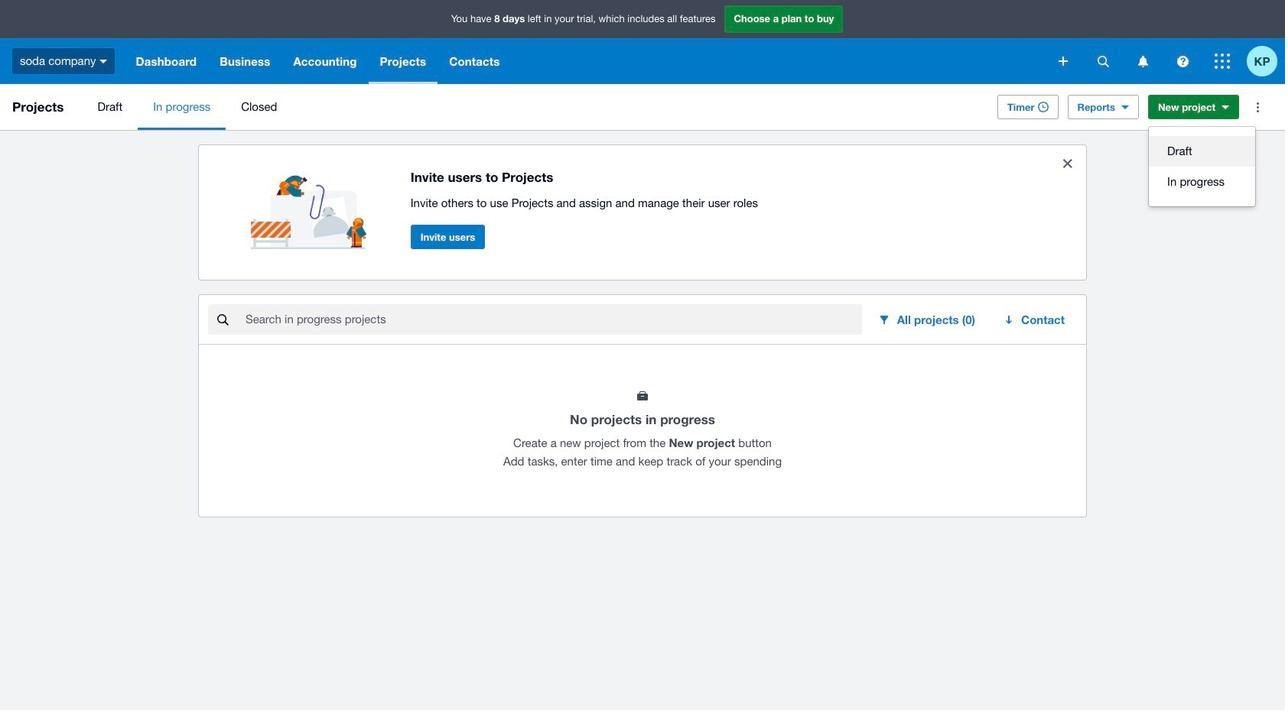 Task type: locate. For each thing, give the bounding box(es) containing it.
svg image
[[1215, 54, 1231, 69], [1177, 55, 1189, 67], [100, 60, 108, 63]]

group
[[1149, 127, 1256, 207]]

2 horizontal spatial svg image
[[1138, 55, 1148, 67]]

more options image
[[1243, 92, 1273, 122]]

banner
[[0, 0, 1286, 84]]

invite users to projects image
[[251, 158, 374, 249]]

0 horizontal spatial svg image
[[1059, 57, 1068, 66]]

1 horizontal spatial svg image
[[1177, 55, 1189, 67]]

list box
[[1149, 127, 1256, 207]]

svg image
[[1098, 55, 1109, 67], [1138, 55, 1148, 67], [1059, 57, 1068, 66]]

clear image
[[1053, 148, 1084, 179]]



Task type: vqa. For each thing, say whether or not it's contained in the screenshot.
Expense
no



Task type: describe. For each thing, give the bounding box(es) containing it.
0 horizontal spatial svg image
[[100, 60, 108, 63]]

Search in progress projects search field
[[244, 305, 862, 334]]

2 horizontal spatial svg image
[[1215, 54, 1231, 69]]

1 horizontal spatial svg image
[[1098, 55, 1109, 67]]



